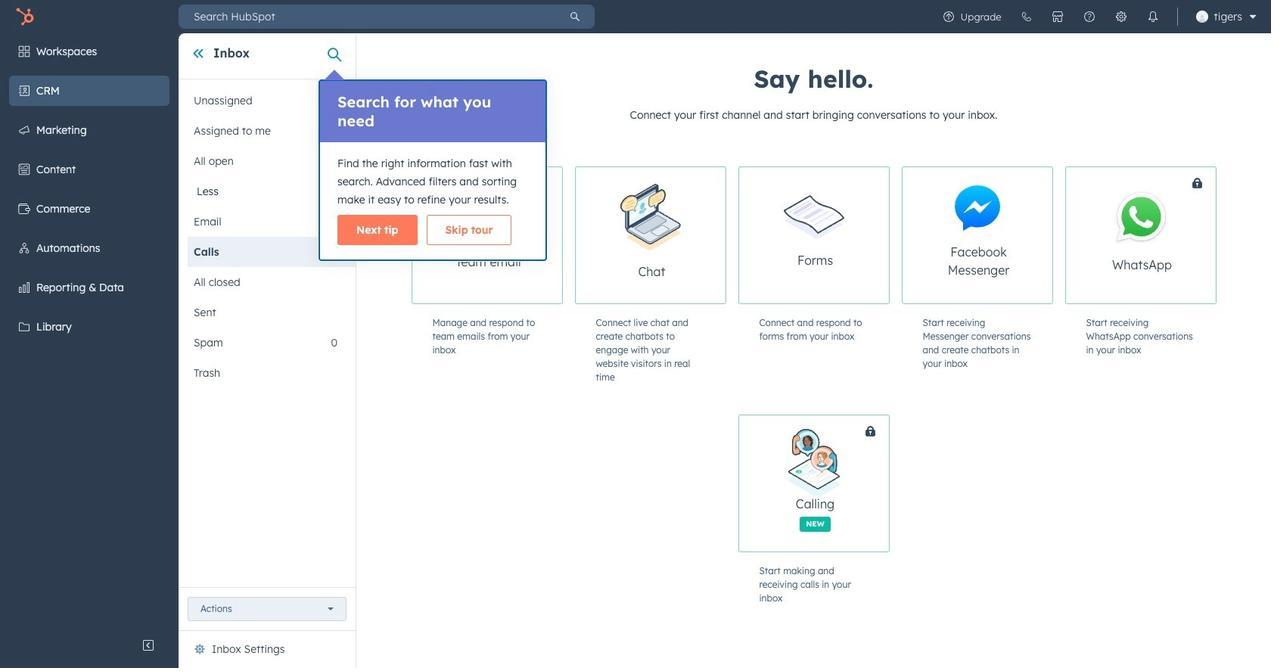 Task type: locate. For each thing, give the bounding box(es) containing it.
menu
[[933, 0, 1263, 33], [0, 33, 179, 631]]

marketplaces image
[[1052, 11, 1064, 23]]

Search HubSpot search field
[[179, 5, 556, 29]]

None checkbox
[[739, 167, 890, 304], [1066, 167, 1272, 304], [739, 415, 946, 553], [739, 167, 890, 304], [1066, 167, 1272, 304], [739, 415, 946, 553]]

None checkbox
[[412, 167, 563, 304], [575, 167, 726, 304], [902, 167, 1054, 304], [412, 167, 563, 304], [575, 167, 726, 304], [902, 167, 1054, 304]]

help image
[[1084, 11, 1096, 23]]



Task type: vqa. For each thing, say whether or not it's contained in the screenshot.
howard n/a icon
yes



Task type: describe. For each thing, give the bounding box(es) containing it.
settings image
[[1116, 11, 1128, 23]]

0 horizontal spatial menu
[[0, 33, 179, 631]]

notifications image
[[1147, 11, 1160, 23]]

howard n/a image
[[1197, 11, 1209, 23]]

1 horizontal spatial menu
[[933, 0, 1263, 33]]



